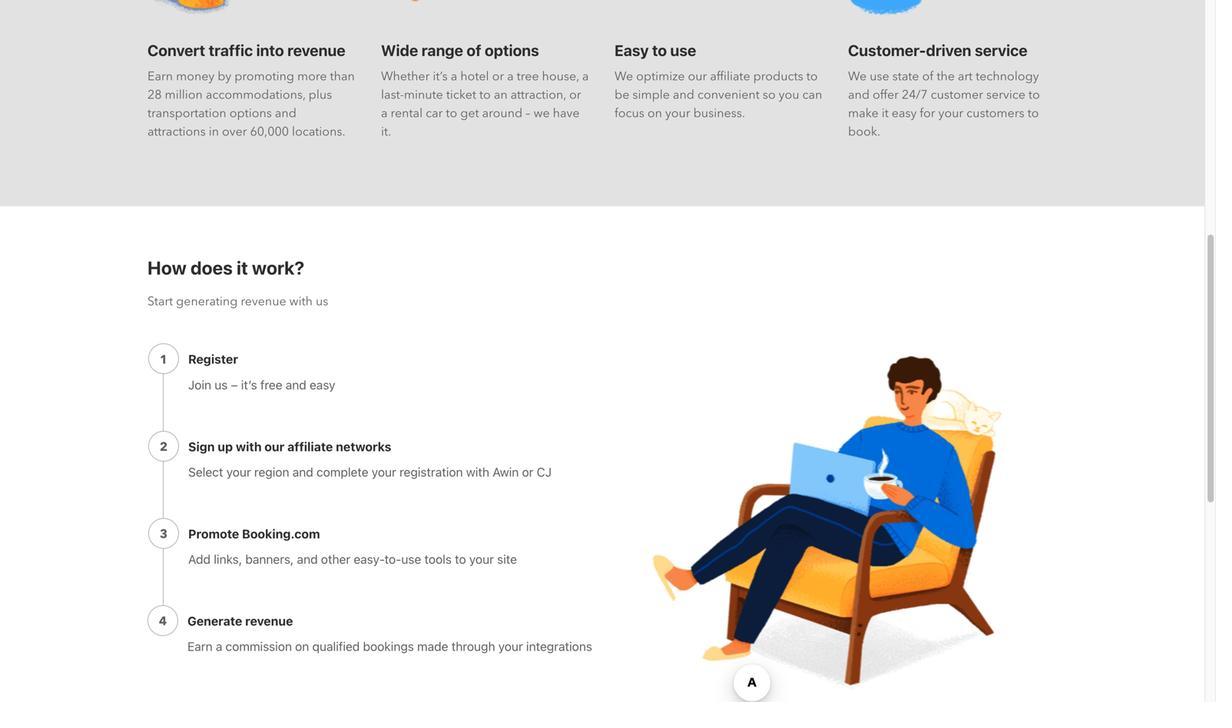 Task type: vqa. For each thing, say whether or not it's contained in the screenshot.
–
yes



Task type: describe. For each thing, give the bounding box(es) containing it.
convert traffic into revenue
[[148, 41, 346, 59]]

a left tree
[[507, 68, 514, 85]]

customer
[[931, 86, 983, 103]]

registration
[[400, 465, 463, 479]]

and inside we use state of the art technology and offer 24/7 customer service to make it easy for your customers to book.
[[848, 86, 870, 103]]

our inside we optimize our affiliate products to be simple and convenient so you can focus on your business.
[[688, 68, 707, 85]]

1 horizontal spatial or
[[522, 465, 534, 479]]

generating
[[176, 293, 238, 310]]

4
[[159, 613, 167, 630]]

so
[[763, 86, 776, 103]]

over
[[222, 123, 247, 140]]

easy to use
[[615, 41, 696, 59]]

select your region and complete your registration with awin or cj
[[188, 465, 552, 479]]

service inside we use state of the art technology and offer 24/7 customer service to make it easy for your customers to book.
[[986, 86, 1026, 103]]

by
[[218, 68, 231, 85]]

a up it.
[[381, 105, 388, 122]]

work?
[[252, 257, 304, 279]]

add links, banners, and other easy-to-use tools to your site
[[188, 552, 517, 567]]

generate
[[187, 614, 242, 629]]

start
[[148, 293, 173, 310]]

ticket
[[446, 86, 476, 103]]

it inside we use state of the art technology and offer 24/7 customer service to make it easy for your customers to book.
[[882, 105, 889, 122]]

of inside we use state of the art technology and offer 24/7 customer service to make it easy for your customers to book.
[[922, 68, 934, 85]]

your down networks
[[372, 465, 396, 479]]

to left an
[[479, 86, 491, 103]]

attractions
[[148, 123, 206, 140]]

more
[[297, 68, 327, 85]]

easy-
[[354, 552, 385, 567]]

easy
[[615, 41, 649, 59]]

28
[[148, 86, 162, 103]]

0 vertical spatial options
[[485, 41, 539, 59]]

other
[[321, 552, 351, 567]]

to up optimize
[[652, 41, 667, 59]]

24/7
[[902, 86, 928, 103]]

we optimize our affiliate products to be simple and convenient so you can focus on your business.
[[615, 68, 822, 122]]

around
[[482, 105, 523, 122]]

0 vertical spatial or
[[492, 68, 504, 85]]

money
[[176, 68, 215, 85]]

tools
[[425, 552, 452, 567]]

convenient
[[698, 86, 760, 103]]

art
[[958, 68, 973, 85]]

generate revenue
[[187, 614, 293, 629]]

commission
[[226, 639, 292, 654]]

promoting
[[235, 68, 294, 85]]

0 vertical spatial service
[[975, 41, 1028, 59]]

simple
[[633, 86, 670, 103]]

in
[[209, 123, 219, 140]]

affiliate inside we optimize our affiliate products to be simple and convenient so you can focus on your business.
[[710, 68, 750, 85]]

and inside we optimize our affiliate products to be simple and convenient so you can focus on your business.
[[673, 86, 695, 103]]

start generating revenue with us
[[148, 293, 328, 310]]

3
[[160, 526, 168, 543]]

can
[[803, 86, 822, 103]]

on inside we optimize our affiliate products to be simple and convenient so you can focus on your business.
[[648, 105, 662, 122]]

0 horizontal spatial it's
[[241, 377, 257, 392]]

we for customer-driven service
[[848, 68, 867, 85]]

wide range of options
[[381, 41, 539, 59]]

and left other
[[297, 552, 318, 567]]

the
[[937, 68, 955, 85]]

have
[[553, 105, 580, 122]]

1 vertical spatial affiliate
[[287, 439, 333, 454]]

through
[[452, 639, 495, 654]]

made
[[417, 639, 448, 654]]

1 horizontal spatial with
[[289, 293, 313, 310]]

earn a commission on qualified bookings made through your integrations
[[187, 639, 592, 654]]

to-
[[385, 552, 401, 567]]

focus
[[615, 105, 645, 122]]

minute
[[404, 86, 443, 103]]

banners,
[[245, 552, 294, 567]]

use inside we use state of the art technology and offer 24/7 customer service to make it easy for your customers to book.
[[870, 68, 889, 85]]

than
[[330, 68, 355, 85]]

booking.com
[[242, 527, 320, 541]]

promote booking.com
[[188, 527, 320, 541]]

up
[[218, 439, 233, 454]]

0 horizontal spatial with
[[236, 439, 262, 454]]

join
[[188, 377, 211, 392]]

business.
[[694, 105, 745, 122]]

free
[[260, 377, 282, 392]]

2
[[160, 439, 168, 456]]

be
[[615, 86, 630, 103]]

rental
[[391, 105, 423, 122]]

sign
[[188, 439, 215, 454]]

we
[[534, 105, 550, 122]]

0 vertical spatial use
[[670, 41, 696, 59]]



Task type: locate. For each thing, give the bounding box(es) containing it.
0 vertical spatial on
[[648, 105, 662, 122]]

1 vertical spatial or
[[569, 86, 581, 103]]

0 vertical spatial it
[[882, 105, 889, 122]]

bookings
[[363, 639, 414, 654]]

earn inside earn money by promoting more than 28 million accommodations, plus transportation options and attractions in over 60,000 locations.
[[148, 68, 173, 85]]

it's left "free"
[[241, 377, 257, 392]]

1 horizontal spatial options
[[485, 41, 539, 59]]

service up technology
[[975, 41, 1028, 59]]

1 horizontal spatial our
[[688, 68, 707, 85]]

1 vertical spatial service
[[986, 86, 1026, 103]]

your inside we use state of the art technology and offer 24/7 customer service to make it easy for your customers to book.
[[939, 105, 964, 122]]

1 vertical spatial revenue
[[241, 293, 286, 310]]

customer-driven service
[[848, 41, 1028, 59]]

we for easy to use
[[615, 68, 633, 85]]

options
[[485, 41, 539, 59], [229, 105, 272, 122]]

attraction,
[[511, 86, 566, 103]]

hotel
[[460, 68, 489, 85]]

2 horizontal spatial or
[[569, 86, 581, 103]]

0 vertical spatial –
[[526, 105, 531, 122]]

for
[[920, 105, 935, 122]]

we up be
[[615, 68, 633, 85]]

0 horizontal spatial use
[[401, 552, 421, 567]]

technology
[[976, 68, 1039, 85]]

2 vertical spatial revenue
[[245, 614, 293, 629]]

revenue up more
[[287, 41, 346, 59]]

offer
[[873, 86, 899, 103]]

1 horizontal spatial it
[[882, 105, 889, 122]]

0 horizontal spatial our
[[265, 439, 285, 454]]

1 vertical spatial options
[[229, 105, 272, 122]]

1 horizontal spatial use
[[670, 41, 696, 59]]

your down simple
[[665, 105, 690, 122]]

accommodations,
[[206, 86, 306, 103]]

wide
[[381, 41, 418, 59]]

or up have
[[569, 86, 581, 103]]

options inside earn money by promoting more than 28 million accommodations, plus transportation options and attractions in over 60,000 locations.
[[229, 105, 272, 122]]

1 vertical spatial it
[[237, 257, 248, 279]]

state
[[893, 68, 919, 85]]

with right up
[[236, 439, 262, 454]]

1 vertical spatial easy
[[310, 377, 335, 392]]

2 horizontal spatial with
[[466, 465, 489, 479]]

1
[[160, 351, 168, 368]]

0 horizontal spatial of
[[467, 41, 481, 59]]

your down customer
[[939, 105, 964, 122]]

awin
[[493, 465, 519, 479]]

1 vertical spatial use
[[870, 68, 889, 85]]

it's inside whether it's a hotel or a tree house, a last-minute ticket to an attraction, or a rental car to get around – we have it.
[[433, 68, 448, 85]]

register
[[188, 352, 238, 367]]

our up region
[[265, 439, 285, 454]]

a down generate
[[216, 639, 222, 654]]

to down technology
[[1029, 86, 1040, 103]]

to
[[652, 41, 667, 59], [807, 68, 818, 85], [479, 86, 491, 103], [1029, 86, 1040, 103], [446, 105, 457, 122], [1028, 105, 1039, 122], [455, 552, 466, 567]]

1 horizontal spatial we
[[848, 68, 867, 85]]

of left the on the top right of page
[[922, 68, 934, 85]]

1 vertical spatial on
[[295, 639, 309, 654]]

or up an
[[492, 68, 504, 85]]

1 vertical spatial it's
[[241, 377, 257, 392]]

or
[[492, 68, 504, 85], [569, 86, 581, 103], [522, 465, 534, 479]]

1 vertical spatial our
[[265, 439, 285, 454]]

0 vertical spatial us
[[316, 293, 328, 310]]

revenue up commission
[[245, 614, 293, 629]]

your inside we optimize our affiliate products to be simple and convenient so you can focus on your business.
[[665, 105, 690, 122]]

and right "free"
[[286, 377, 306, 392]]

– down register
[[231, 377, 238, 392]]

0 vertical spatial affiliate
[[710, 68, 750, 85]]

whether it's a hotel or a tree house, a last-minute ticket to an attraction, or a rental car to get around – we have it.
[[381, 68, 589, 140]]

0 vertical spatial it's
[[433, 68, 448, 85]]

1 vertical spatial earn
[[187, 639, 213, 654]]

with down work?
[[289, 293, 313, 310]]

an
[[494, 86, 508, 103]]

0 horizontal spatial easy
[[310, 377, 335, 392]]

earn money by promoting more than 28 million accommodations, plus transportation options and attractions in over 60,000 locations.
[[148, 68, 355, 140]]

2 vertical spatial use
[[401, 552, 421, 567]]

how
[[148, 257, 187, 279]]

it down offer
[[882, 105, 889, 122]]

a up the ticket
[[451, 68, 457, 85]]

2 we from the left
[[848, 68, 867, 85]]

0 horizontal spatial options
[[229, 105, 272, 122]]

0 vertical spatial with
[[289, 293, 313, 310]]

links,
[[214, 552, 242, 567]]

and inside earn money by promoting more than 28 million accommodations, plus transportation options and attractions in over 60,000 locations.
[[275, 105, 297, 122]]

to right customers
[[1028, 105, 1039, 122]]

0 horizontal spatial or
[[492, 68, 504, 85]]

revenue
[[287, 41, 346, 59], [241, 293, 286, 310], [245, 614, 293, 629]]

use left tools
[[401, 552, 421, 567]]

0 vertical spatial our
[[688, 68, 707, 85]]

1 horizontal spatial it's
[[433, 68, 448, 85]]

it's
[[433, 68, 448, 85], [241, 377, 257, 392]]

60,000
[[250, 123, 289, 140]]

qualified
[[312, 639, 360, 654]]

and up 60,000
[[275, 105, 297, 122]]

easy right "free"
[[310, 377, 335, 392]]

does
[[191, 257, 233, 279]]

book.
[[848, 123, 881, 140]]

to right car
[[446, 105, 457, 122]]

we
[[615, 68, 633, 85], [848, 68, 867, 85]]

of up hotel
[[467, 41, 481, 59]]

use up optimize
[[670, 41, 696, 59]]

networks
[[336, 439, 391, 454]]

options up tree
[[485, 41, 539, 59]]

we up make on the top right of the page
[[848, 68, 867, 85]]

service
[[975, 41, 1028, 59], [986, 86, 1026, 103]]

0 horizontal spatial we
[[615, 68, 633, 85]]

0 horizontal spatial on
[[295, 639, 309, 654]]

join us – it's free and easy
[[188, 377, 335, 392]]

0 vertical spatial revenue
[[287, 41, 346, 59]]

–
[[526, 105, 531, 122], [231, 377, 238, 392]]

service down technology
[[986, 86, 1026, 103]]

last-
[[381, 86, 404, 103]]

1 horizontal spatial –
[[526, 105, 531, 122]]

1 horizontal spatial affiliate
[[710, 68, 750, 85]]

tree
[[517, 68, 539, 85]]

your
[[665, 105, 690, 122], [939, 105, 964, 122], [226, 465, 251, 479], [372, 465, 396, 479], [469, 552, 494, 567], [498, 639, 523, 654]]

1 horizontal spatial on
[[648, 105, 662, 122]]

to right tools
[[455, 552, 466, 567]]

1 vertical spatial of
[[922, 68, 934, 85]]

– inside whether it's a hotel or a tree house, a last-minute ticket to an attraction, or a rental car to get around – we have it.
[[526, 105, 531, 122]]

our
[[688, 68, 707, 85], [265, 439, 285, 454]]

affiliate
[[710, 68, 750, 85], [287, 439, 333, 454]]

a
[[451, 68, 457, 85], [507, 68, 514, 85], [582, 68, 589, 85], [381, 105, 388, 122], [216, 639, 222, 654]]

we use state of the art technology and offer 24/7 customer service to make it easy for your customers to book.
[[848, 68, 1040, 140]]

car
[[426, 105, 443, 122]]

to inside we optimize our affiliate products to be simple and convenient so you can focus on your business.
[[807, 68, 818, 85]]

us
[[316, 293, 328, 310], [215, 377, 228, 392]]

easy inside we use state of the art technology and offer 24/7 customer service to make it easy for your customers to book.
[[892, 105, 917, 122]]

0 vertical spatial earn
[[148, 68, 173, 85]]

2 vertical spatial or
[[522, 465, 534, 479]]

transportation
[[148, 105, 226, 122]]

make
[[848, 105, 879, 122]]

0 vertical spatial of
[[467, 41, 481, 59]]

range
[[422, 41, 463, 59]]

0 horizontal spatial us
[[215, 377, 228, 392]]

region
[[254, 465, 289, 479]]

customer-
[[848, 41, 926, 59]]

1 horizontal spatial us
[[316, 293, 328, 310]]

it.
[[381, 123, 391, 140]]

0 horizontal spatial –
[[231, 377, 238, 392]]

2 horizontal spatial use
[[870, 68, 889, 85]]

to up can
[[807, 68, 818, 85]]

whether
[[381, 68, 430, 85]]

earn for earn money by promoting more than 28 million accommodations, plus transportation options and attractions in over 60,000 locations.
[[148, 68, 173, 85]]

cj
[[537, 465, 552, 479]]

1 vertical spatial –
[[231, 377, 238, 392]]

options down accommodations,
[[229, 105, 272, 122]]

integrations
[[526, 639, 592, 654]]

we inside we use state of the art technology and offer 24/7 customer service to make it easy for your customers to book.
[[848, 68, 867, 85]]

earn down generate
[[187, 639, 213, 654]]

you
[[779, 86, 800, 103]]

million
[[165, 86, 203, 103]]

1 we from the left
[[615, 68, 633, 85]]

house,
[[542, 68, 579, 85]]

affiliate up complete
[[287, 439, 333, 454]]

traffic
[[209, 41, 253, 59]]

add
[[188, 552, 211, 567]]

with left awin
[[466, 465, 489, 479]]

get
[[460, 105, 479, 122]]

earn
[[148, 68, 173, 85], [187, 639, 213, 654]]

affiliate up convenient
[[710, 68, 750, 85]]

it's up 'minute'
[[433, 68, 448, 85]]

1 vertical spatial us
[[215, 377, 228, 392]]

easy down 24/7
[[892, 105, 917, 122]]

2 vertical spatial with
[[466, 465, 489, 479]]

1 horizontal spatial of
[[922, 68, 934, 85]]

revenue down work?
[[241, 293, 286, 310]]

1 horizontal spatial earn
[[187, 639, 213, 654]]

your right the through
[[498, 639, 523, 654]]

use up offer
[[870, 68, 889, 85]]

on left qualified
[[295, 639, 309, 654]]

it right does
[[237, 257, 248, 279]]

driven
[[926, 41, 972, 59]]

earn up 28
[[148, 68, 173, 85]]

it
[[882, 105, 889, 122], [237, 257, 248, 279]]

and up make on the top right of the page
[[848, 86, 870, 103]]

easy
[[892, 105, 917, 122], [310, 377, 335, 392]]

0 vertical spatial easy
[[892, 105, 917, 122]]

customers
[[967, 105, 1025, 122]]

site
[[497, 552, 517, 567]]

– left the we
[[526, 105, 531, 122]]

your left "site"
[[469, 552, 494, 567]]

our up convenient
[[688, 68, 707, 85]]

products
[[753, 68, 803, 85]]

how does it work?
[[148, 257, 304, 279]]

0 horizontal spatial it
[[237, 257, 248, 279]]

sign up with our affiliate networks
[[188, 439, 391, 454]]

0 horizontal spatial earn
[[148, 68, 173, 85]]

your down up
[[226, 465, 251, 479]]

select
[[188, 465, 223, 479]]

locations.
[[292, 123, 345, 140]]

or left cj
[[522, 465, 534, 479]]

and down optimize
[[673, 86, 695, 103]]

on down simple
[[648, 105, 662, 122]]

convert
[[148, 41, 205, 59]]

1 vertical spatial with
[[236, 439, 262, 454]]

with
[[289, 293, 313, 310], [236, 439, 262, 454], [466, 465, 489, 479]]

promote
[[188, 527, 239, 541]]

0 horizontal spatial affiliate
[[287, 439, 333, 454]]

earn for earn a commission on qualified bookings made through your integrations
[[187, 639, 213, 654]]

and down sign up with our affiliate networks at the bottom left of page
[[293, 465, 313, 479]]

we inside we optimize our affiliate products to be simple and convenient so you can focus on your business.
[[615, 68, 633, 85]]

plus
[[309, 86, 332, 103]]

1 horizontal spatial easy
[[892, 105, 917, 122]]

use
[[670, 41, 696, 59], [870, 68, 889, 85], [401, 552, 421, 567]]

a right house,
[[582, 68, 589, 85]]



